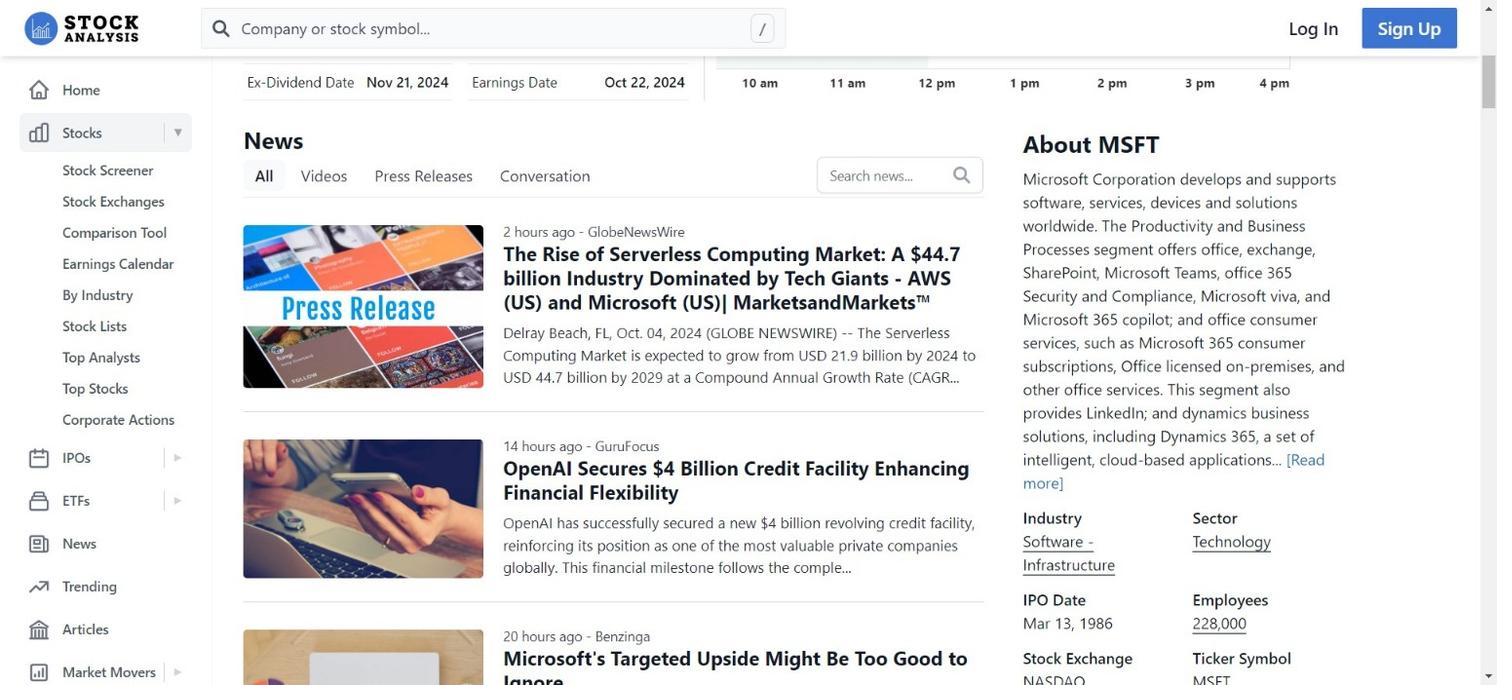 Task type: describe. For each thing, give the bounding box(es) containing it.
expand market movers menu image
[[168, 663, 188, 682]]

expand stocks menu image
[[168, 123, 188, 142]]

Search news... text field
[[818, 156, 983, 193]]



Task type: vqa. For each thing, say whether or not it's contained in the screenshot.
"Enter your email" EMAIL FIELD
no



Task type: locate. For each thing, give the bounding box(es) containing it.
Search text field
[[202, 8, 787, 48]]

expand etfs menu image
[[168, 491, 188, 511]]

None search field
[[202, 8, 787, 48]]

expand ipos menu image
[[168, 448, 188, 468]]



